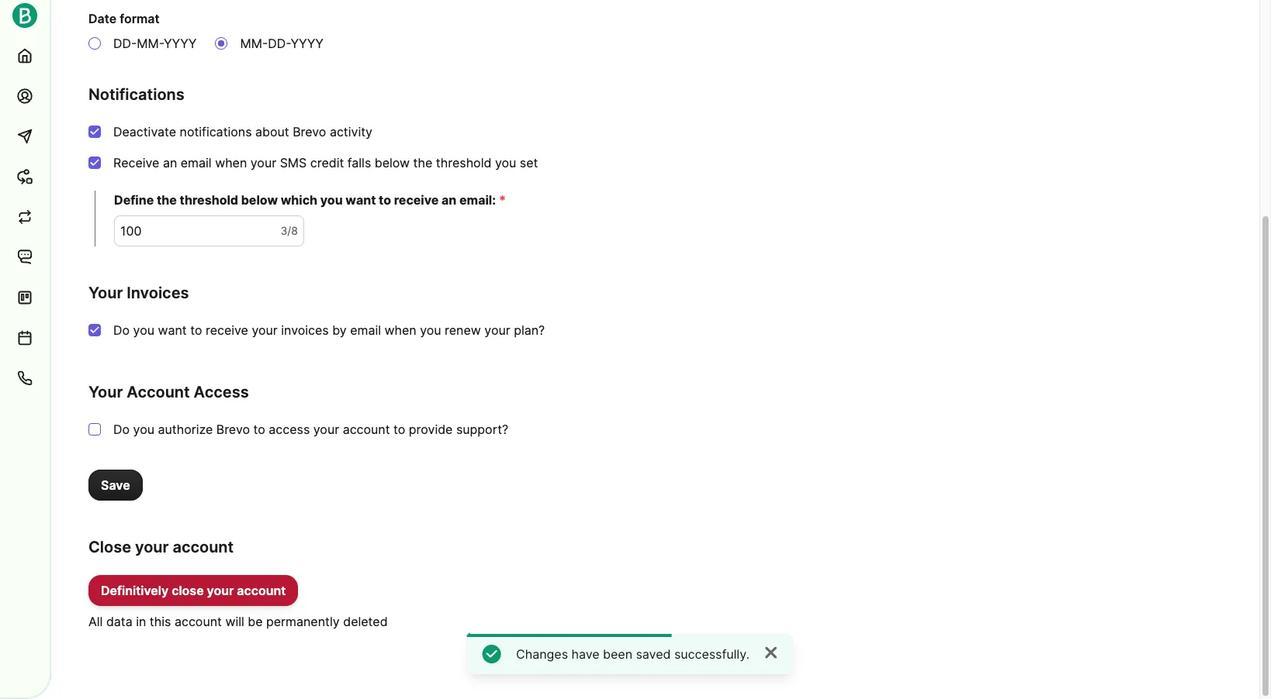 Task type: locate. For each thing, give the bounding box(es) containing it.
0 vertical spatial threshold
[[436, 155, 491, 171]]

1 vertical spatial below
[[241, 192, 278, 208]]

below right falls
[[375, 155, 410, 171]]

an
[[163, 155, 177, 171], [442, 192, 457, 208]]

0 vertical spatial when
[[215, 155, 247, 171]]

email down notifications
[[181, 155, 212, 171]]

renew
[[445, 323, 481, 338]]

*
[[499, 192, 506, 208]]

your inside button
[[207, 584, 234, 599]]

when
[[215, 155, 247, 171], [385, 323, 416, 338]]

close
[[172, 584, 204, 599]]

sms
[[280, 155, 307, 171]]

define the threshold below which you want to receive an email: *
[[114, 192, 506, 208]]

0 vertical spatial want
[[346, 192, 376, 208]]

1 mm- from the left
[[137, 36, 164, 51]]

1 dd- from the left
[[113, 36, 137, 51]]

the
[[413, 155, 432, 171], [157, 192, 177, 208]]

account up the be
[[237, 584, 286, 599]]

1 vertical spatial threshold
[[180, 192, 238, 208]]

1 horizontal spatial yyyy
[[290, 36, 324, 51]]

2 yyyy from the left
[[290, 36, 324, 51]]

threshold down notifications
[[180, 192, 238, 208]]

1 horizontal spatial brevo
[[293, 124, 326, 140]]

0 horizontal spatial email
[[181, 155, 212, 171]]

you down your invoices
[[133, 323, 154, 338]]

0 vertical spatial below
[[375, 155, 410, 171]]

provide
[[409, 422, 453, 438]]

you down 'account'
[[133, 422, 154, 438]]

do down your invoices
[[113, 323, 130, 338]]

your invoices
[[88, 284, 189, 303]]

below left which
[[241, 192, 278, 208]]

1 vertical spatial the
[[157, 192, 177, 208]]

activity
[[330, 124, 372, 140]]

your for your account access
[[88, 383, 123, 402]]

do
[[113, 323, 130, 338], [113, 422, 130, 438]]

to left access
[[253, 422, 265, 438]]

which
[[281, 192, 317, 208]]

your left 'account'
[[88, 383, 123, 402]]

dd-
[[113, 36, 137, 51], [268, 36, 291, 51]]

the right falls
[[413, 155, 432, 171]]

1 horizontal spatial when
[[385, 323, 416, 338]]

1 vertical spatial want
[[158, 323, 187, 338]]

want down "invoices"
[[158, 323, 187, 338]]

to
[[379, 192, 391, 208], [190, 323, 202, 338], [253, 422, 265, 438], [393, 422, 405, 438]]

receive
[[113, 155, 159, 171]]

receive left email:
[[394, 192, 439, 208]]

your account access
[[88, 383, 249, 402]]

email:
[[459, 192, 496, 208]]

threshold up email:
[[436, 155, 491, 171]]

you
[[495, 155, 516, 171], [320, 192, 343, 208], [133, 323, 154, 338], [420, 323, 441, 338], [133, 422, 154, 438]]

notification timer progress bar
[[466, 635, 666, 638]]

invoices
[[127, 284, 189, 303]]

yyyy for dd-
[[290, 36, 324, 51]]

None text field
[[114, 216, 304, 247]]

0 vertical spatial do
[[113, 323, 130, 338]]

your left "invoices"
[[88, 284, 123, 303]]

notifications
[[88, 85, 184, 104]]

0 horizontal spatial below
[[241, 192, 278, 208]]

will
[[225, 615, 244, 630]]

0 horizontal spatial the
[[157, 192, 177, 208]]

1 horizontal spatial receive
[[394, 192, 439, 208]]

email
[[181, 155, 212, 171], [350, 323, 381, 338]]

receive
[[394, 192, 439, 208], [206, 323, 248, 338]]

brevo up sms at the left of the page
[[293, 124, 326, 140]]

close your account
[[88, 539, 234, 557]]

deactivate
[[113, 124, 176, 140]]

save button
[[88, 470, 143, 501]]

0 vertical spatial your
[[88, 284, 123, 303]]

this
[[150, 615, 171, 630]]

1 your from the top
[[88, 284, 123, 303]]

1 vertical spatial receive
[[206, 323, 248, 338]]

1 yyyy from the left
[[164, 36, 197, 51]]

your for your invoices
[[88, 284, 123, 303]]

an right receive
[[163, 155, 177, 171]]

your
[[88, 284, 123, 303], [88, 383, 123, 402]]

1 vertical spatial do
[[113, 422, 130, 438]]

want
[[346, 192, 376, 208], [158, 323, 187, 338]]

2 do from the top
[[113, 422, 130, 438]]

0 vertical spatial the
[[413, 155, 432, 171]]

definitively
[[101, 584, 169, 599]]

1 horizontal spatial threshold
[[436, 155, 491, 171]]

you left set
[[495, 155, 516, 171]]

0 horizontal spatial mm-
[[137, 36, 164, 51]]

changes have been saved successfully.
[[516, 647, 750, 663]]

2 your from the top
[[88, 383, 123, 402]]

0 vertical spatial email
[[181, 155, 212, 171]]

to up access
[[190, 323, 202, 338]]

1 vertical spatial brevo
[[216, 422, 250, 438]]

invoices
[[281, 323, 329, 338]]

when down deactivate notifications about brevo activity
[[215, 155, 247, 171]]

yyyy
[[164, 36, 197, 51], [290, 36, 324, 51]]

all
[[88, 615, 103, 630]]

do you authorize brevo to access your account to provide support?
[[113, 422, 508, 438]]

1 horizontal spatial dd-
[[268, 36, 291, 51]]

brevo down access
[[216, 422, 250, 438]]

dd-mm-yyyy
[[113, 36, 197, 51]]

0 horizontal spatial brevo
[[216, 422, 250, 438]]

been
[[603, 647, 632, 663]]

account
[[127, 383, 190, 402]]

0 vertical spatial brevo
[[293, 124, 326, 140]]

save
[[101, 478, 130, 494]]

account left 'provide'
[[343, 422, 390, 438]]

below
[[375, 155, 410, 171], [241, 192, 278, 208]]

1 horizontal spatial the
[[413, 155, 432, 171]]

1 vertical spatial an
[[442, 192, 457, 208]]

want down falls
[[346, 192, 376, 208]]

format
[[120, 11, 160, 26]]

threshold
[[436, 155, 491, 171], [180, 192, 238, 208]]

1 vertical spatial your
[[88, 383, 123, 402]]

1 horizontal spatial want
[[346, 192, 376, 208]]

brevo
[[293, 124, 326, 140], [216, 422, 250, 438]]

0 horizontal spatial dd-
[[113, 36, 137, 51]]

to down the "receive an email when your sms credit falls below the threshold you set"
[[379, 192, 391, 208]]

0 horizontal spatial yyyy
[[164, 36, 197, 51]]

account down 'definitively close your account' button
[[175, 615, 222, 630]]

3
[[280, 224, 287, 237]]

your
[[250, 155, 276, 171], [252, 323, 278, 338], [484, 323, 510, 338], [313, 422, 339, 438], [135, 539, 169, 557], [207, 584, 234, 599]]

date
[[88, 11, 117, 26]]

brevo for notifications
[[293, 124, 326, 140]]

date format
[[88, 11, 160, 26]]

definitively close your account
[[101, 584, 286, 599]]

the right define at the top left of page
[[157, 192, 177, 208]]

account
[[343, 422, 390, 438], [173, 539, 234, 557], [237, 584, 286, 599], [175, 615, 222, 630]]

deactivate notifications about brevo activity
[[113, 124, 372, 140]]

permanently
[[266, 615, 340, 630]]

when right by
[[385, 323, 416, 338]]

1 horizontal spatial email
[[350, 323, 381, 338]]

1 do from the top
[[113, 323, 130, 338]]

1 horizontal spatial mm-
[[240, 36, 268, 51]]

email right by
[[350, 323, 381, 338]]

receive up access
[[206, 323, 248, 338]]

mm-
[[137, 36, 164, 51], [240, 36, 268, 51]]

set
[[520, 155, 538, 171]]

access
[[269, 422, 310, 438]]

0 horizontal spatial threshold
[[180, 192, 238, 208]]

do down 'account'
[[113, 422, 130, 438]]

an left email:
[[442, 192, 457, 208]]

data
[[106, 615, 132, 630]]

receive an email when your sms credit falls below the threshold you set
[[113, 155, 538, 171]]

0 vertical spatial an
[[163, 155, 177, 171]]

1 horizontal spatial an
[[442, 192, 457, 208]]

mm-dd-yyyy
[[240, 36, 324, 51]]

close
[[88, 539, 131, 557]]



Task type: describe. For each thing, give the bounding box(es) containing it.
be
[[248, 615, 263, 630]]

changes
[[516, 647, 568, 663]]

definitively close your account button
[[88, 576, 298, 607]]

0 horizontal spatial receive
[[206, 323, 248, 338]]

you left renew
[[420, 323, 441, 338]]

0 vertical spatial receive
[[394, 192, 439, 208]]

to left 'provide'
[[393, 422, 405, 438]]

0 horizontal spatial when
[[215, 155, 247, 171]]

access
[[194, 383, 249, 402]]

notifications
[[180, 124, 252, 140]]

saved
[[636, 647, 671, 663]]

in
[[136, 615, 146, 630]]

plan?
[[514, 323, 545, 338]]

successfully.
[[674, 647, 750, 663]]

1 vertical spatial email
[[350, 323, 381, 338]]

all data in this account will be permanently deleted
[[88, 615, 388, 630]]

do you want to receive your invoices by email when you renew your plan?
[[113, 323, 545, 338]]

1 horizontal spatial below
[[375, 155, 410, 171]]

support?
[[456, 422, 508, 438]]

2 dd- from the left
[[268, 36, 291, 51]]

you right which
[[320, 192, 343, 208]]

do for account
[[113, 422, 130, 438]]

3 / 8
[[280, 224, 298, 237]]

have
[[571, 647, 599, 663]]

define
[[114, 192, 154, 208]]

2 mm- from the left
[[240, 36, 268, 51]]

falls
[[347, 155, 371, 171]]

yyyy for mm-
[[164, 36, 197, 51]]

authorize
[[158, 422, 213, 438]]

/
[[287, 224, 291, 237]]

credit
[[310, 155, 344, 171]]

do for invoices
[[113, 323, 130, 338]]

by
[[332, 323, 347, 338]]

1 vertical spatial when
[[385, 323, 416, 338]]

0 horizontal spatial an
[[163, 155, 177, 171]]

0 horizontal spatial want
[[158, 323, 187, 338]]

brevo for your account access
[[216, 422, 250, 438]]

account inside button
[[237, 584, 286, 599]]

deleted
[[343, 615, 388, 630]]

8
[[291, 224, 298, 237]]

account up definitively close your account at the bottom left
[[173, 539, 234, 557]]

about
[[255, 124, 289, 140]]



Task type: vqa. For each thing, say whether or not it's contained in the screenshot.
rightmost send
no



